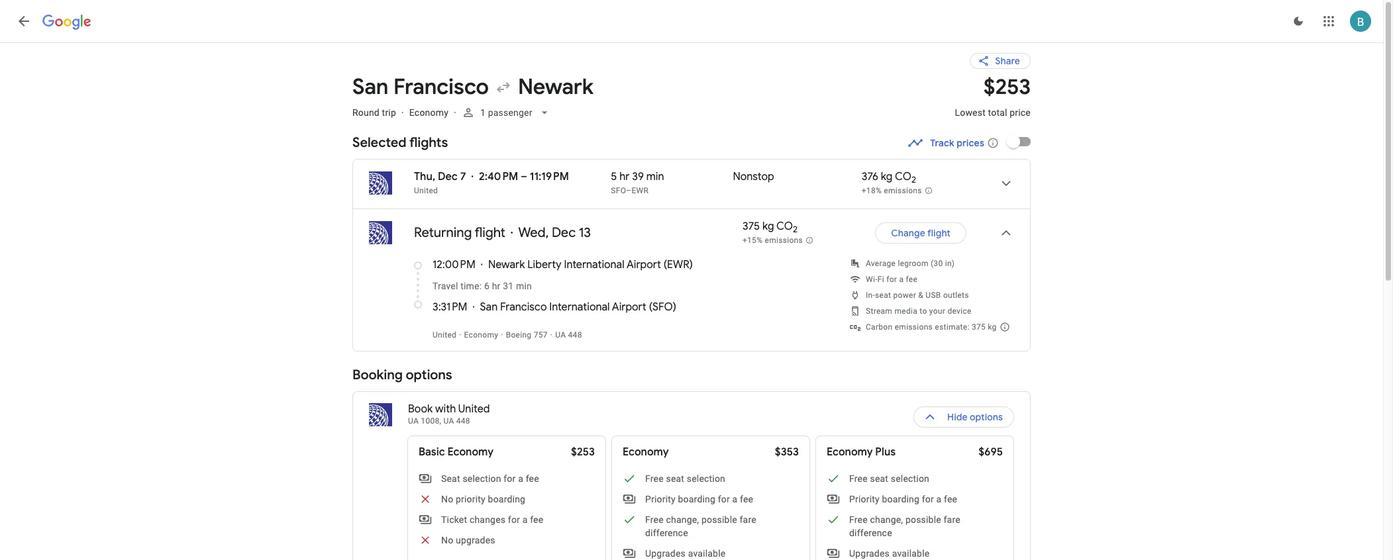 Task type: locate. For each thing, give the bounding box(es) containing it.
1 vertical spatial airport
[[612, 301, 646, 314]]

2 boarding from the left
[[678, 494, 716, 505]]

0 horizontal spatial  image
[[401, 107, 404, 118]]

difference for economy plus
[[849, 528, 892, 539]]

1 vertical spatial 375
[[972, 323, 986, 332]]

flight up (30
[[927, 227, 951, 239]]

0 vertical spatial kg
[[881, 170, 893, 184]]

1 horizontal spatial priority
[[849, 494, 880, 505]]

flight left wed,
[[475, 225, 505, 241]]

2 upgrades available from the left
[[849, 549, 930, 559]]

0 vertical spatial united
[[414, 186, 438, 195]]

francisco
[[393, 74, 489, 101], [500, 301, 547, 314]]

0 vertical spatial 375
[[743, 220, 760, 233]]

nonstop
[[733, 170, 774, 184]]

san for san francisco
[[352, 74, 388, 101]]

0 vertical spatial $253
[[984, 74, 1031, 101]]

1 horizontal spatial hr
[[620, 170, 630, 184]]

with
[[435, 403, 456, 416]]

co inside 375 kg co 2
[[776, 220, 793, 233]]

hr inside 5 hr 39 min sfo – ewr
[[620, 170, 630, 184]]

1 horizontal spatial change,
[[870, 515, 903, 525]]

newark liberty international airport (ewr)
[[488, 258, 693, 272]]

Arrival time: 11:19 PM. text field
[[530, 170, 569, 184]]

0 horizontal spatial selection
[[463, 474, 501, 484]]

2 possible from the left
[[906, 515, 941, 525]]

2 horizontal spatial boarding
[[882, 494, 920, 505]]

available for economy plus
[[892, 549, 930, 559]]

0 horizontal spatial priority boarding for a fee
[[645, 494, 753, 505]]

1 no from the top
[[441, 494, 453, 505]]

1 priority from the left
[[645, 494, 676, 505]]

0 vertical spatial min
[[646, 170, 664, 184]]

1 horizontal spatial boarding
[[678, 494, 716, 505]]

kg for 376
[[881, 170, 893, 184]]

2 for 376 kg co
[[912, 174, 916, 186]]

2 upgrades from the left
[[849, 549, 890, 559]]

newark inside list
[[488, 258, 525, 272]]

0 horizontal spatial dec
[[438, 170, 458, 184]]

0 horizontal spatial difference
[[645, 528, 688, 539]]

2 priority boarding for a fee from the left
[[849, 494, 957, 505]]

priority boarding for a fee for economy plus
[[849, 494, 957, 505]]

+18%
[[862, 186, 882, 196]]

1 vertical spatial options
[[970, 411, 1003, 423]]

kg up +18% emissions
[[881, 170, 893, 184]]

free change, possible fare difference for economy plus
[[849, 515, 960, 539]]

free change, possible fare difference for economy
[[645, 515, 756, 539]]

upgrades for economy
[[645, 549, 686, 559]]

0 vertical spatial no
[[441, 494, 453, 505]]

2 horizontal spatial kg
[[988, 323, 997, 332]]

no for no upgrades
[[441, 535, 453, 546]]

sfo
[[611, 186, 626, 195]]

selected
[[352, 134, 407, 151]]

0 vertical spatial co
[[895, 170, 912, 184]]

dec left 7
[[438, 170, 458, 184]]

0 horizontal spatial flight
[[475, 225, 505, 241]]

international down the 13
[[564, 258, 624, 272]]

0 horizontal spatial 2
[[793, 224, 798, 235]]

1 boarding from the left
[[488, 494, 525, 505]]

priority
[[456, 494, 486, 505]]

1 horizontal spatial kg
[[881, 170, 893, 184]]

priority for economy plus
[[849, 494, 880, 505]]

3 selection from the left
[[891, 474, 929, 484]]

1 upgrades from the left
[[645, 549, 686, 559]]

0 horizontal spatial upgrades
[[645, 549, 686, 559]]

options for booking options
[[406, 367, 452, 384]]

2 up +18% emissions
[[912, 174, 916, 186]]

seat for economy
[[666, 474, 684, 484]]

fee inside list
[[906, 275, 918, 284]]

 image inside list
[[511, 225, 513, 241]]

1 vertical spatial $253
[[571, 446, 595, 459]]

1 possible from the left
[[702, 515, 737, 525]]

0 horizontal spatial possible
[[702, 515, 737, 525]]

0 vertical spatial emissions
[[884, 186, 922, 196]]

boarding
[[488, 494, 525, 505], [678, 494, 716, 505], [882, 494, 920, 505]]

min
[[646, 170, 664, 184], [516, 281, 532, 291]]

+15% emissions
[[743, 236, 803, 245]]

emissions for 376 kg co
[[884, 186, 922, 196]]

for inside list
[[887, 275, 897, 284]]

0 vertical spatial options
[[406, 367, 452, 384]]

emissions down stream media to your device at bottom
[[895, 323, 933, 332]]

$253 inside $253 lowest total price
[[984, 74, 1031, 101]]

Flight numbers UA 1008, UA 448 text field
[[408, 417, 470, 426]]

airport
[[627, 258, 661, 272], [612, 301, 646, 314]]

1 vertical spatial hr
[[492, 281, 500, 291]]

2 vertical spatial kg
[[988, 323, 997, 332]]

for
[[887, 275, 897, 284], [504, 474, 516, 484], [718, 494, 730, 505], [922, 494, 934, 505], [508, 515, 520, 525]]

Departure time: 12:00 PM. text field
[[433, 258, 476, 272]]

1 horizontal spatial options
[[970, 411, 1003, 423]]

international up ua 448
[[549, 301, 610, 314]]

a
[[899, 275, 904, 284], [518, 474, 523, 484], [732, 494, 738, 505], [936, 494, 942, 505], [522, 515, 528, 525]]

1 change, from the left
[[666, 515, 699, 525]]

flight details. departing flight on thursday, december 7. leaves san francisco international airport at 2:40 pm on thursday, december 7 and arrives at newark liberty international airport at 11:19 pm on thursday, december 7. image
[[990, 168, 1022, 199]]

round
[[352, 107, 380, 118]]

11:19 pm
[[530, 170, 569, 184]]

san for san francisco international airport (sfo)
[[480, 301, 498, 314]]

options inside dropdown button
[[970, 411, 1003, 423]]

 image right trip
[[401, 107, 404, 118]]

ua down book
[[408, 417, 419, 426]]

min right 39
[[646, 170, 664, 184]]

0 horizontal spatial kg
[[762, 220, 774, 233]]

no down ticket
[[441, 535, 453, 546]]

375 inside 375 kg co 2
[[743, 220, 760, 233]]

1 free change, possible fare difference from the left
[[645, 515, 756, 539]]

253 us dollars element
[[984, 74, 1031, 101]]

device
[[948, 307, 972, 316]]

change,
[[666, 515, 699, 525], [870, 515, 903, 525]]

1 free seat selection from the left
[[645, 474, 725, 484]]

2 difference from the left
[[849, 528, 892, 539]]

San Francisco to Newark and back text field
[[352, 74, 939, 101]]

carbon emissions estimate: 375 kg
[[866, 323, 997, 332]]

united
[[414, 186, 438, 195], [433, 331, 457, 340], [458, 403, 490, 416]]

1 vertical spatial kg
[[762, 220, 774, 233]]

1 upgrades available from the left
[[645, 549, 726, 559]]

1 vertical spatial international
[[549, 301, 610, 314]]

united up 448
[[458, 403, 490, 416]]

returning flight
[[414, 225, 505, 241]]

united down thu,
[[414, 186, 438, 195]]

1 horizontal spatial san
[[480, 301, 498, 314]]

1 vertical spatial –
[[626, 186, 632, 195]]

fare
[[740, 515, 756, 525], [944, 515, 960, 525]]

hide options button
[[914, 401, 1014, 433]]

 image
[[401, 107, 404, 118], [454, 107, 456, 118], [550, 331, 553, 340]]

san francisco
[[352, 74, 489, 101]]

options for hide options
[[970, 411, 1003, 423]]

2
[[912, 174, 916, 186], [793, 224, 798, 235]]

returning
[[414, 225, 472, 241]]

hr right 6
[[492, 281, 500, 291]]

2 up +15% emissions
[[793, 224, 798, 235]]

0 horizontal spatial $253
[[571, 446, 595, 459]]

0 vertical spatial francisco
[[393, 74, 489, 101]]

– inside 5 hr 39 min sfo – ewr
[[626, 186, 632, 195]]

trip
[[382, 107, 396, 118]]

$253
[[984, 74, 1031, 101], [571, 446, 595, 459]]

1 priority boarding for a fee from the left
[[645, 494, 753, 505]]

co up +15% emissions
[[776, 220, 793, 233]]

Departure time: 2:40 PM. text field
[[479, 170, 518, 184]]

newark
[[518, 74, 593, 101], [488, 258, 525, 272]]

emissions down 376 kg co 2
[[884, 186, 922, 196]]

 image
[[511, 225, 513, 241]]

change
[[891, 227, 925, 239]]

0 vertical spatial –
[[521, 170, 527, 184]]

0 vertical spatial newark
[[518, 74, 593, 101]]

change appearance image
[[1283, 5, 1314, 37]]

1 passenger
[[480, 107, 532, 118]]

kg right estimate:
[[988, 323, 997, 332]]

san inside list
[[480, 301, 498, 314]]

min right 31
[[516, 281, 532, 291]]

1 horizontal spatial fare
[[944, 515, 960, 525]]

1 horizontal spatial free change, possible fare difference
[[849, 515, 960, 539]]

dec left the 13
[[552, 225, 576, 241]]

1 available from the left
[[688, 549, 726, 559]]

francisco up 1
[[393, 74, 489, 101]]

1 ua from the left
[[408, 417, 419, 426]]

upgrades
[[456, 535, 495, 546]]

2 horizontal spatial selection
[[891, 474, 929, 484]]

difference
[[645, 528, 688, 539], [849, 528, 892, 539]]

flight
[[475, 225, 505, 241], [927, 227, 951, 239]]

1 horizontal spatial difference
[[849, 528, 892, 539]]

list
[[353, 160, 1030, 351]]

1 vertical spatial emissions
[[765, 236, 803, 245]]

options right hide
[[970, 411, 1003, 423]]

0 vertical spatial 2
[[912, 174, 916, 186]]

0 vertical spatial airport
[[627, 258, 661, 272]]

0 horizontal spatial options
[[406, 367, 452, 384]]

0 vertical spatial san
[[352, 74, 388, 101]]

airport left (sfo)
[[612, 301, 646, 314]]

1 selection from the left
[[463, 474, 501, 484]]

2 free seat selection from the left
[[849, 474, 929, 484]]

san down 6
[[480, 301, 498, 314]]

2 inside 375 kg co 2
[[793, 224, 798, 235]]

0 horizontal spatial francisco
[[393, 74, 489, 101]]

flight inside button
[[927, 227, 951, 239]]

1 vertical spatial francisco
[[500, 301, 547, 314]]

san
[[352, 74, 388, 101], [480, 301, 498, 314]]

free seat selection for economy plus
[[849, 474, 929, 484]]

emissions down 375 kg co 2
[[765, 236, 803, 245]]

international for liberty
[[564, 258, 624, 272]]

2:40 pm
[[479, 170, 518, 184]]

7
[[460, 170, 466, 184]]

1 vertical spatial 2
[[793, 224, 798, 235]]

upgrades available for economy
[[645, 549, 726, 559]]

1 horizontal spatial 2
[[912, 174, 916, 186]]

co up +18% emissions
[[895, 170, 912, 184]]

None text field
[[955, 74, 1031, 130]]

1 horizontal spatial dec
[[552, 225, 576, 241]]

united down 3:31 pm
[[433, 331, 457, 340]]

0 horizontal spatial upgrades available
[[645, 549, 726, 559]]

1 horizontal spatial upgrades
[[849, 549, 890, 559]]

2 available from the left
[[892, 549, 930, 559]]

2 vertical spatial united
[[458, 403, 490, 416]]

1 horizontal spatial min
[[646, 170, 664, 184]]

0 horizontal spatial fare
[[740, 515, 756, 525]]

departing flight on thursday, december 7. leaves san francisco international airport at 2:40 pm on thursday, december 7 and arrives at newark liberty international airport at 11:19 pm on thursday, december 7. element
[[414, 170, 569, 184]]

kg
[[881, 170, 893, 184], [762, 220, 774, 233], [988, 323, 997, 332]]

plus
[[875, 446, 896, 459]]

possible for economy plus
[[906, 515, 941, 525]]

1 vertical spatial san
[[480, 301, 498, 314]]

1 horizontal spatial available
[[892, 549, 930, 559]]

2 priority from the left
[[849, 494, 880, 505]]

0 vertical spatial dec
[[438, 170, 458, 184]]

1 horizontal spatial free seat selection
[[849, 474, 929, 484]]

0 horizontal spatial 375
[[743, 220, 760, 233]]

2 selection from the left
[[687, 474, 725, 484]]

newark up 31
[[488, 258, 525, 272]]

co inside 376 kg co 2
[[895, 170, 912, 184]]

average legroom (30 in)
[[866, 259, 955, 268]]

375 right estimate:
[[972, 323, 986, 332]]

hr
[[620, 170, 630, 184], [492, 281, 500, 291]]

1 vertical spatial dec
[[552, 225, 576, 241]]

0 horizontal spatial free change, possible fare difference
[[645, 515, 756, 539]]

selection
[[463, 474, 501, 484], [687, 474, 725, 484], [891, 474, 929, 484]]

economy
[[409, 107, 448, 118], [464, 331, 498, 340], [448, 446, 494, 459], [623, 446, 669, 459], [827, 446, 873, 459]]

free
[[645, 474, 664, 484], [849, 474, 868, 484], [645, 515, 664, 525], [849, 515, 868, 525]]

2 change, from the left
[[870, 515, 903, 525]]

1 vertical spatial co
[[776, 220, 793, 233]]

selection for economy
[[687, 474, 725, 484]]

375 up +15% on the right of the page
[[743, 220, 760, 233]]

1 horizontal spatial flight
[[927, 227, 951, 239]]

priority
[[645, 494, 676, 505], [849, 494, 880, 505]]

$253 for $253 lowest total price
[[984, 74, 1031, 101]]

seat for economy plus
[[870, 474, 888, 484]]

1 fare from the left
[[740, 515, 756, 525]]

stream media to your device
[[866, 307, 972, 316]]

0 horizontal spatial priority
[[645, 494, 676, 505]]

0 horizontal spatial co
[[776, 220, 793, 233]]

change flight button
[[875, 217, 967, 249]]

1 horizontal spatial –
[[626, 186, 632, 195]]

none text field containing $253
[[955, 74, 1031, 130]]

boarding for economy plus
[[882, 494, 920, 505]]

nonstop flight. element
[[733, 170, 774, 185]]

1 horizontal spatial upgrades available
[[849, 549, 930, 559]]

co for 376 kg co
[[895, 170, 912, 184]]

share button
[[970, 53, 1031, 69]]

2 inside 376 kg co 2
[[912, 174, 916, 186]]

newark for newark liberty international airport (ewr)
[[488, 258, 525, 272]]

&
[[918, 291, 924, 300]]

0 horizontal spatial free seat selection
[[645, 474, 725, 484]]

main content
[[352, 42, 1031, 560]]

2 free change, possible fare difference from the left
[[849, 515, 960, 539]]

1 horizontal spatial selection
[[687, 474, 725, 484]]

1 horizontal spatial  image
[[454, 107, 456, 118]]

total
[[988, 107, 1007, 118]]

list containing returning flight
[[353, 160, 1030, 351]]

1 horizontal spatial francisco
[[500, 301, 547, 314]]

1 vertical spatial no
[[441, 535, 453, 546]]

1 horizontal spatial priority boarding for a fee
[[849, 494, 957, 505]]

ua down with
[[443, 417, 454, 426]]

0 vertical spatial hr
[[620, 170, 630, 184]]

1 horizontal spatial $253
[[984, 74, 1031, 101]]

0 vertical spatial international
[[564, 258, 624, 272]]

possible
[[702, 515, 737, 525], [906, 515, 941, 525]]

san up round trip
[[352, 74, 388, 101]]

2 no from the top
[[441, 535, 453, 546]]

passenger
[[488, 107, 532, 118]]

0 horizontal spatial boarding
[[488, 494, 525, 505]]

boarding for economy
[[678, 494, 716, 505]]

0 horizontal spatial san
[[352, 74, 388, 101]]

 image right 757
[[550, 331, 553, 340]]

1 vertical spatial newark
[[488, 258, 525, 272]]

no down seat
[[441, 494, 453, 505]]

1 horizontal spatial co
[[895, 170, 912, 184]]

priority boarding for a fee for economy
[[645, 494, 753, 505]]

newark up passenger
[[518, 74, 593, 101]]

2 fare from the left
[[944, 515, 960, 525]]

main content containing san francisco
[[352, 42, 1031, 560]]

0 horizontal spatial min
[[516, 281, 532, 291]]

1 horizontal spatial ua
[[443, 417, 454, 426]]

hr right "5"
[[620, 170, 630, 184]]

 image left 1
[[454, 107, 456, 118]]

francisco inside list
[[500, 301, 547, 314]]

0 horizontal spatial –
[[521, 170, 527, 184]]

travel
[[433, 281, 458, 291]]

3 boarding from the left
[[882, 494, 920, 505]]

international
[[564, 258, 624, 272], [549, 301, 610, 314]]

kg inside 375 kg co 2
[[762, 220, 774, 233]]

kg up +15% emissions
[[762, 220, 774, 233]]

1 horizontal spatial possible
[[906, 515, 941, 525]]

boeing 757
[[506, 331, 548, 340]]

0 horizontal spatial ua
[[408, 417, 419, 426]]

economy plus
[[827, 446, 896, 459]]

available
[[688, 549, 726, 559], [892, 549, 930, 559]]

francisco down 31
[[500, 301, 547, 314]]

upgrades available
[[645, 549, 726, 559], [849, 549, 930, 559]]

0 horizontal spatial change,
[[666, 515, 699, 525]]

2:40 pm – 11:19 pm
[[479, 170, 569, 184]]

airport left (ewr)
[[627, 258, 661, 272]]

legroom
[[898, 259, 929, 268]]

options up book
[[406, 367, 452, 384]]

0 horizontal spatial hr
[[492, 281, 500, 291]]

flight for change flight
[[927, 227, 951, 239]]

1008,
[[421, 417, 441, 426]]

–
[[521, 170, 527, 184], [626, 186, 632, 195]]

1 difference from the left
[[645, 528, 688, 539]]

2 for 375 kg co
[[793, 224, 798, 235]]

economy inside list
[[464, 331, 498, 340]]

0 horizontal spatial available
[[688, 549, 726, 559]]

kg inside 376 kg co 2
[[881, 170, 893, 184]]



Task type: vqa. For each thing, say whether or not it's contained in the screenshot.


Task type: describe. For each thing, give the bounding box(es) containing it.
travel time: 6 hr 31 min
[[433, 281, 532, 291]]

liberty
[[527, 258, 562, 272]]

seat
[[441, 474, 460, 484]]

2 horizontal spatial  image
[[550, 331, 553, 340]]

fare for $695
[[944, 515, 960, 525]]

carbon
[[866, 323, 893, 332]]

your
[[929, 307, 945, 316]]

selection for economy plus
[[891, 474, 929, 484]]

no for no priority boarding
[[441, 494, 453, 505]]

757
[[534, 331, 548, 340]]

upgrades for economy plus
[[849, 549, 890, 559]]

13
[[579, 225, 591, 241]]

1 vertical spatial united
[[433, 331, 457, 340]]

change, for economy plus
[[870, 515, 903, 525]]

wed, dec 13
[[518, 225, 591, 241]]

39
[[632, 170, 644, 184]]

basic economy
[[419, 446, 494, 459]]

emissions for 375 kg co
[[765, 236, 803, 245]]

in-
[[866, 291, 875, 300]]

average
[[866, 259, 896, 268]]

booking
[[352, 367, 403, 384]]

international for francisco
[[549, 301, 610, 314]]

no priority boarding
[[441, 494, 525, 505]]

+18% emissions
[[862, 186, 922, 196]]

track prices
[[930, 137, 984, 149]]

6
[[484, 281, 490, 291]]

book
[[408, 403, 433, 416]]

ua 448
[[555, 331, 582, 340]]

prices
[[957, 137, 984, 149]]

book with united ua 1008, ua 448
[[408, 403, 490, 426]]

power
[[893, 291, 916, 300]]

round trip
[[352, 107, 396, 118]]

go back image
[[16, 13, 32, 29]]

(ewr)
[[664, 258, 693, 272]]

flights
[[409, 134, 448, 151]]

united inside book with united ua 1008, ua 448
[[458, 403, 490, 416]]

2 ua from the left
[[443, 417, 454, 426]]

to
[[920, 307, 927, 316]]

priority for economy
[[645, 494, 676, 505]]

376 kg co 2
[[862, 170, 916, 186]]

booking options
[[352, 367, 452, 384]]

learn more about tracked prices image
[[987, 137, 999, 149]]

1 vertical spatial min
[[516, 281, 532, 291]]

selected flights
[[352, 134, 448, 151]]

12:00 pm
[[433, 258, 476, 272]]

lowest
[[955, 107, 986, 118]]

hide options
[[947, 411, 1003, 423]]

fare for $353
[[740, 515, 756, 525]]

usb
[[926, 291, 941, 300]]

carbon emissions estimate: 375 kilograms element
[[866, 323, 997, 332]]

francisco for san francisco
[[393, 74, 489, 101]]

stream
[[866, 307, 892, 316]]

ewr
[[632, 186, 649, 195]]

loading results progress bar
[[0, 42, 1383, 45]]

wed,
[[518, 225, 549, 241]]

basic
[[419, 446, 445, 459]]

free seat selection for economy
[[645, 474, 725, 484]]

newark for newark
[[518, 74, 593, 101]]

time:
[[461, 281, 482, 291]]

ticket
[[441, 515, 467, 525]]

change flight
[[891, 227, 951, 239]]

changes
[[470, 515, 506, 525]]

track
[[930, 137, 954, 149]]

wi-fi for a fee
[[866, 275, 918, 284]]

airport for (sfo)
[[612, 301, 646, 314]]

boeing
[[506, 331, 532, 340]]

fi
[[878, 275, 884, 284]]

375 kg co 2
[[743, 220, 798, 235]]

upgrades available for economy plus
[[849, 549, 930, 559]]

possible for economy
[[702, 515, 737, 525]]

dec for wed,
[[552, 225, 576, 241]]

$695
[[979, 446, 1003, 459]]

kg for 375
[[762, 220, 774, 233]]

change, for economy
[[666, 515, 699, 525]]

2 vertical spatial emissions
[[895, 323, 933, 332]]

hide
[[947, 411, 968, 423]]

3:31 pm
[[433, 301, 467, 314]]

448
[[456, 417, 470, 426]]

available for economy
[[688, 549, 726, 559]]

31
[[503, 281, 514, 291]]

ticket changes for a fee
[[441, 515, 543, 525]]

wi-
[[866, 275, 878, 284]]

airport for (ewr)
[[627, 258, 661, 272]]

min inside 5 hr 39 min sfo – ewr
[[646, 170, 664, 184]]

376
[[862, 170, 878, 184]]

san francisco international airport (sfo)
[[480, 301, 676, 314]]

dec for thu,
[[438, 170, 458, 184]]

difference for economy
[[645, 528, 688, 539]]

co for 375 kg co
[[776, 220, 793, 233]]

(30
[[931, 259, 943, 268]]

+15%
[[743, 236, 763, 245]]

thu,
[[414, 170, 435, 184]]

$353
[[775, 446, 799, 459]]

$253 lowest total price
[[955, 74, 1031, 118]]

price
[[1010, 107, 1031, 118]]

$253 for $253
[[571, 446, 595, 459]]

1
[[480, 107, 486, 118]]

total duration 5 hr 39 min. element
[[611, 170, 733, 185]]

share
[[995, 55, 1020, 67]]

seat selection for a fee
[[441, 474, 539, 484]]

flight for returning flight
[[475, 225, 505, 241]]

media
[[895, 307, 918, 316]]

1 horizontal spatial 375
[[972, 323, 986, 332]]

no upgrades
[[441, 535, 495, 546]]

francisco for san francisco international airport (sfo)
[[500, 301, 547, 314]]

estimate:
[[935, 323, 970, 332]]

outlets
[[943, 291, 969, 300]]

1 passenger button
[[456, 97, 556, 129]]

Arrival time: 3:31 PM. text field
[[433, 301, 467, 314]]



